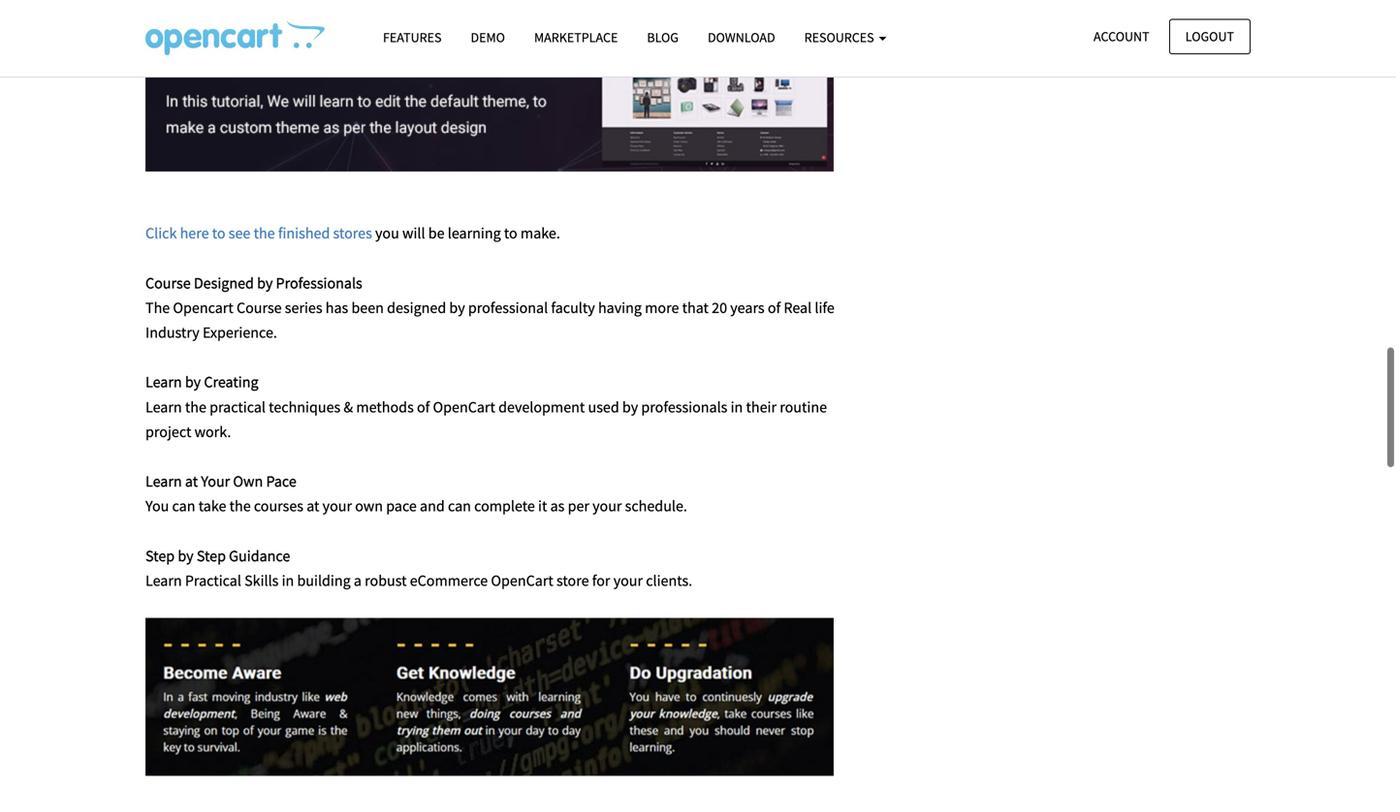 Task type: vqa. For each thing, say whether or not it's contained in the screenshot.
OpenCart - Open Source Shopping Cart Solution image
no



Task type: describe. For each thing, give the bounding box(es) containing it.
&
[[344, 397, 353, 417]]

2 can from the left
[[448, 497, 471, 516]]

the for learn
[[185, 397, 206, 417]]

account
[[1094, 28, 1149, 45]]

be
[[428, 224, 445, 243]]

marketplace
[[534, 29, 618, 46]]

of inside course designed by professionals the opencart course series has been designed by professional faculty having more that 20 years of real life industry experience.
[[768, 298, 781, 317]]

opencart
[[173, 298, 233, 317]]

features
[[383, 29, 442, 46]]

more
[[645, 298, 679, 317]]

robust
[[365, 571, 407, 590]]

designed
[[387, 298, 446, 317]]

life
[[815, 298, 835, 317]]

in inside learn by creating learn the practical techniques & methods of opencart development used by professionals in their routine project work.
[[731, 397, 743, 417]]

professionals
[[276, 273, 362, 293]]

skills
[[244, 571, 279, 590]]

learn at your own pace you can take the courses at your own pace and can complete it as per your schedule.
[[145, 472, 687, 516]]

1 can from the left
[[172, 497, 195, 516]]

development
[[498, 397, 585, 417]]

1 step from the left
[[145, 546, 175, 566]]

you
[[375, 224, 399, 243]]

techniques
[[269, 397, 341, 417]]

your left own
[[322, 497, 352, 516]]

faculty
[[551, 298, 595, 317]]

creating
[[204, 372, 258, 392]]

logout link
[[1169, 19, 1251, 54]]

practical
[[210, 397, 266, 417]]

clients.
[[646, 571, 692, 590]]

learn inside "step by step guidance learn practical skills in building a robust ecommerce opencart store for your clients."
[[145, 571, 182, 590]]

it
[[538, 497, 547, 516]]

used
[[588, 397, 619, 417]]

2 step from the left
[[197, 546, 226, 566]]

blog link
[[632, 20, 693, 54]]

schedule.
[[625, 497, 687, 516]]

ecommerce
[[410, 571, 488, 590]]

for
[[592, 571, 610, 590]]

marketplace link
[[520, 20, 632, 54]]

building
[[297, 571, 351, 590]]

demo link
[[456, 20, 520, 54]]

0 horizontal spatial course
[[145, 273, 191, 293]]

will
[[402, 224, 425, 243]]

store
[[556, 571, 589, 590]]

1 to from the left
[[212, 224, 225, 243]]

the inside learn at your own pace you can take the courses at your own pace and can complete it as per your schedule.
[[229, 497, 251, 516]]

your
[[201, 472, 230, 491]]

you
[[145, 497, 169, 516]]

stores
[[333, 224, 372, 243]]

as
[[550, 497, 565, 516]]

guidance
[[229, 546, 290, 566]]

finished
[[278, 224, 330, 243]]

2 to from the left
[[504, 224, 517, 243]]

see
[[229, 224, 250, 243]]

learning
[[448, 224, 501, 243]]

professional
[[468, 298, 548, 317]]

step by step guidance learn practical skills in building a robust ecommerce opencart store for your clients.
[[145, 546, 692, 590]]

resources link
[[790, 20, 901, 54]]



Task type: locate. For each thing, give the bounding box(es) containing it.
20
[[712, 298, 727, 317]]

by right "designed"
[[257, 273, 273, 293]]

4 learn from the top
[[145, 571, 182, 590]]

0 vertical spatial at
[[185, 472, 198, 491]]

blog
[[647, 29, 679, 46]]

0 horizontal spatial can
[[172, 497, 195, 516]]

your inside "step by step guidance learn practical skills in building a robust ecommerce opencart store for your clients."
[[613, 571, 643, 590]]

0 vertical spatial of
[[768, 298, 781, 317]]

their
[[746, 397, 777, 417]]

1 vertical spatial at
[[307, 497, 319, 516]]

years
[[730, 298, 765, 317]]

in inside "step by step guidance learn practical skills in building a robust ecommerce opencart store for your clients."
[[282, 571, 294, 590]]

3 learn from the top
[[145, 472, 182, 491]]

1 horizontal spatial at
[[307, 497, 319, 516]]

by inside "step by step guidance learn practical skills in building a robust ecommerce opencart store for your clients."
[[178, 546, 194, 566]]

the
[[254, 224, 275, 243], [185, 397, 206, 417], [229, 497, 251, 516]]

course
[[145, 273, 191, 293], [237, 298, 282, 317]]

courses
[[254, 497, 303, 516]]

0 horizontal spatial to
[[212, 224, 225, 243]]

1 vertical spatial opencart
[[491, 571, 553, 590]]

own
[[233, 472, 263, 491]]

to left make.
[[504, 224, 517, 243]]

here
[[180, 224, 209, 243]]

of
[[768, 298, 781, 317], [417, 397, 430, 417]]

make.
[[521, 224, 560, 243]]

2 horizontal spatial the
[[254, 224, 275, 243]]

features link
[[368, 20, 456, 54]]

learn inside learn at your own pace you can take the courses at your own pace and can complete it as per your schedule.
[[145, 472, 182, 491]]

opencart inside learn by creating learn the practical techniques & methods of opencart development used by professionals in their routine project work.
[[433, 397, 495, 417]]

click here to see the finished stores you will be learning to make.
[[145, 224, 560, 243]]

resources
[[804, 29, 877, 46]]

by
[[257, 273, 273, 293], [449, 298, 465, 317], [185, 372, 201, 392], [622, 397, 638, 417], [178, 546, 194, 566]]

to left the see
[[212, 224, 225, 243]]

the down own
[[229, 497, 251, 516]]

0 horizontal spatial the
[[185, 397, 206, 417]]

series
[[285, 298, 322, 317]]

1 horizontal spatial step
[[197, 546, 226, 566]]

of inside learn by creating learn the practical techniques & methods of opencart development used by professionals in their routine project work.
[[417, 397, 430, 417]]

2 vertical spatial the
[[229, 497, 251, 516]]

routine
[[780, 397, 827, 417]]

demo
[[471, 29, 505, 46]]

the inside learn by creating learn the practical techniques & methods of opencart development used by professionals in their routine project work.
[[185, 397, 206, 417]]

your right for
[[613, 571, 643, 590]]

by right designed
[[449, 298, 465, 317]]

experience.
[[203, 323, 277, 342]]

the for see
[[254, 224, 275, 243]]

0 horizontal spatial in
[[282, 571, 294, 590]]

been
[[351, 298, 384, 317]]

account link
[[1077, 19, 1166, 54]]

step down you
[[145, 546, 175, 566]]

by up practical
[[178, 546, 194, 566]]

course up the
[[145, 273, 191, 293]]

methods
[[356, 397, 414, 417]]

1 horizontal spatial the
[[229, 497, 251, 516]]

practical
[[185, 571, 241, 590]]

opencart
[[433, 397, 495, 417], [491, 571, 553, 590]]

1 horizontal spatial course
[[237, 298, 282, 317]]

can right you
[[172, 497, 195, 516]]

work.
[[194, 422, 231, 441]]

designed
[[194, 273, 254, 293]]

click here to see the finished stores link
[[145, 224, 372, 243]]

step
[[145, 546, 175, 566], [197, 546, 226, 566]]

2 learn from the top
[[145, 397, 182, 417]]

1 vertical spatial course
[[237, 298, 282, 317]]

the up work.
[[185, 397, 206, 417]]

in left their
[[731, 397, 743, 417]]

having
[[598, 298, 642, 317]]

1 learn from the top
[[145, 372, 182, 392]]

1 horizontal spatial in
[[731, 397, 743, 417]]

opencart inside "step by step guidance learn practical skills in building a robust ecommerce opencart store for your clients."
[[491, 571, 553, 590]]

and
[[420, 497, 445, 516]]

industry
[[145, 323, 199, 342]]

0 vertical spatial the
[[254, 224, 275, 243]]

take
[[198, 497, 226, 516]]

of left real at the top of the page
[[768, 298, 781, 317]]

opencart - opencart 4 development masterclass image
[[145, 20, 325, 55]]

0 horizontal spatial at
[[185, 472, 198, 491]]

0 horizontal spatial step
[[145, 546, 175, 566]]

of right methods
[[417, 397, 430, 417]]

real
[[784, 298, 812, 317]]

by left creating
[[185, 372, 201, 392]]

download link
[[693, 20, 790, 54]]

download
[[708, 29, 775, 46]]

0 horizontal spatial of
[[417, 397, 430, 417]]

pace
[[266, 472, 296, 491]]

step up practical
[[197, 546, 226, 566]]

1 horizontal spatial can
[[448, 497, 471, 516]]

click
[[145, 224, 177, 243]]

to
[[212, 224, 225, 243], [504, 224, 517, 243]]

0 vertical spatial course
[[145, 273, 191, 293]]

the right the see
[[254, 224, 275, 243]]

your right per
[[592, 497, 622, 516]]

0 vertical spatial opencart
[[433, 397, 495, 417]]

professionals
[[641, 397, 727, 417]]

at
[[185, 472, 198, 491], [307, 497, 319, 516]]

in right skills
[[282, 571, 294, 590]]

project
[[145, 422, 191, 441]]

1 horizontal spatial to
[[504, 224, 517, 243]]

can
[[172, 497, 195, 516], [448, 497, 471, 516]]

own
[[355, 497, 383, 516]]

has
[[326, 298, 348, 317]]

logout
[[1185, 28, 1234, 45]]

that
[[682, 298, 709, 317]]

course designed by professionals the opencart course series has been designed by professional faculty having more that 20 years of real life industry experience.
[[145, 273, 835, 342]]

can right and
[[448, 497, 471, 516]]

complete
[[474, 497, 535, 516]]

learn
[[145, 372, 182, 392], [145, 397, 182, 417], [145, 472, 182, 491], [145, 571, 182, 590]]

1 vertical spatial the
[[185, 397, 206, 417]]

in
[[731, 397, 743, 417], [282, 571, 294, 590]]

per
[[568, 497, 589, 516]]

at left 'your'
[[185, 472, 198, 491]]

1 vertical spatial in
[[282, 571, 294, 590]]

0 vertical spatial in
[[731, 397, 743, 417]]

a
[[354, 571, 362, 590]]

opencart left development
[[433, 397, 495, 417]]

by right used
[[622, 397, 638, 417]]

learn by creating learn the practical techniques & methods of opencart development used by professionals in their routine project work.
[[145, 372, 827, 441]]

1 horizontal spatial of
[[768, 298, 781, 317]]

opencart left store
[[491, 571, 553, 590]]

at right courses
[[307, 497, 319, 516]]

the
[[145, 298, 170, 317]]

pace
[[386, 497, 417, 516]]

your
[[322, 497, 352, 516], [592, 497, 622, 516], [613, 571, 643, 590]]

1 vertical spatial of
[[417, 397, 430, 417]]

course up the experience. at the top
[[237, 298, 282, 317]]



